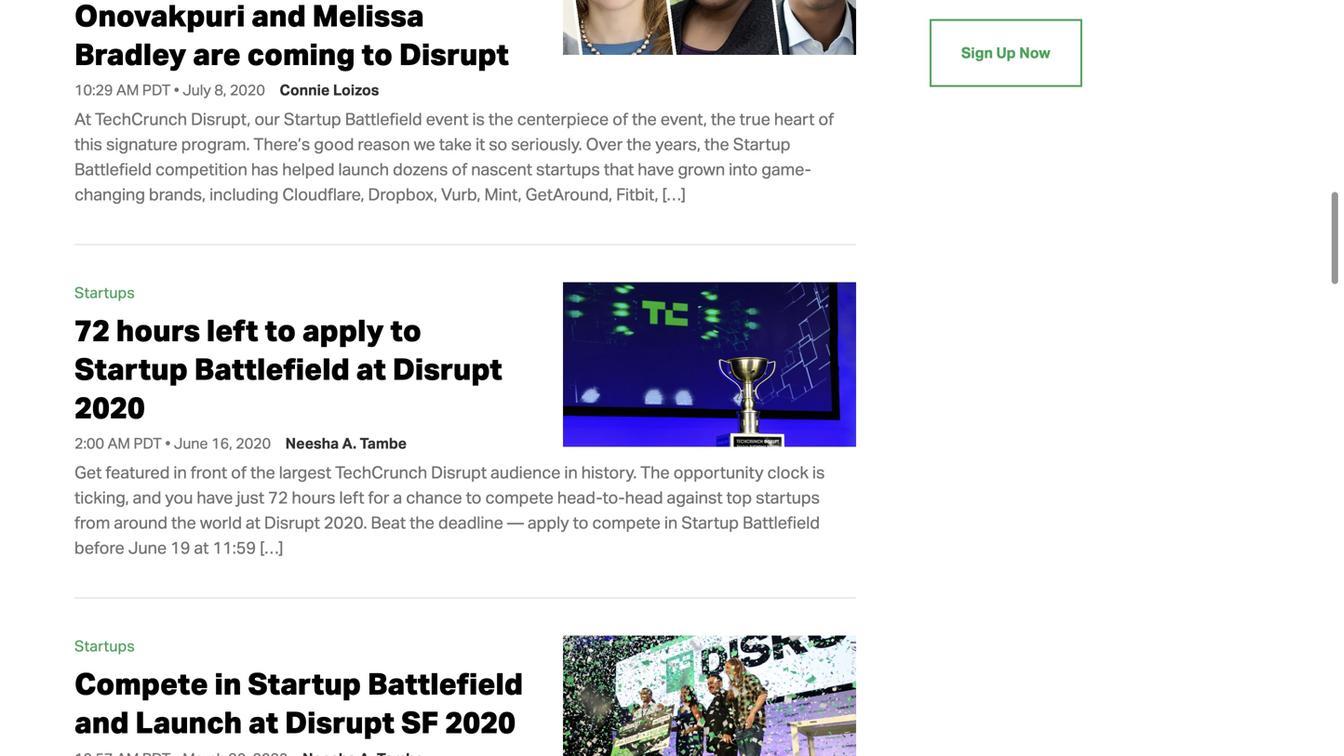 Task type: describe. For each thing, give the bounding box(es) containing it.
seriously.
[[511, 134, 582, 155]]

sf
[[401, 704, 439, 742]]

disrupt inside the startups compete in startup battlefield and launch at disrupt sf 2020
[[285, 704, 395, 742]]

a.
[[342, 434, 357, 453]]

of up vurb,
[[452, 159, 468, 180]]

neesha a. tambe link
[[285, 434, 407, 455]]

72 inside get featured in front of the largest techcrunch disrupt audience in history. the opportunity clock is ticking, and you have just 72 hours left for a chance to compete head-to-head against top startups from around the world at disrupt 2020. beat the deadline — apply to compete in startup battlefield before june 19 at 11:59 […]
[[268, 488, 288, 508]]

chance
[[406, 488, 462, 508]]

startups for 72
[[74, 284, 135, 302]]

this
[[74, 134, 102, 155]]

11:59
[[213, 538, 256, 559]]

has
[[251, 159, 279, 180]]

—
[[507, 513, 524, 534]]

of up over
[[613, 108, 628, 129]]

world
[[200, 513, 242, 534]]

into
[[729, 159, 758, 180]]

startups 72 hours left to apply to startup battlefield at disrupt 2020
[[74, 284, 503, 426]]

years,
[[655, 134, 701, 155]]

we
[[414, 134, 435, 155]]

10:29
[[74, 81, 113, 99]]

before
[[74, 538, 125, 559]]

connie loizos link
[[280, 81, 379, 101]]

our
[[254, 108, 280, 129]]

[…] inside at techcrunch disrupt, our startup battlefield event is the centerpiece of the event, the true heart of this signature program. there's good reason we take it so seriously. over the years, the startup battlefield competition has helped launch dozens of nascent startups that have grown into game- changing brands, including cloudflare, dropbox, vurb, mint, getaround, fitbit, […]
[[662, 184, 686, 205]]

it
[[476, 134, 485, 155]]

startup inside startups 72 hours left to apply to startup battlefield at disrupt 2020
[[74, 350, 188, 388]]

july
[[183, 81, 211, 99]]

battlefield up reason
[[345, 108, 422, 129]]

signature
[[106, 134, 178, 155]]

of right heart
[[819, 108, 834, 129]]

june inside get featured in front of the largest techcrunch disrupt audience in history. the opportunity clock is ticking, and you have just 72 hours left for a chance to compete head-to-head against top startups from around the world at disrupt 2020. beat the deadline — apply to compete in startup battlefield before june 19 at 11:59 […]
[[128, 538, 167, 559]]

just
[[237, 488, 265, 508]]

that
[[604, 159, 634, 180]]

heart
[[774, 108, 815, 129]]

2020 inside startups 72 hours left to apply to startup battlefield at disrupt 2020
[[74, 389, 145, 426]]

get
[[74, 462, 102, 483]]

grown
[[678, 159, 725, 180]]

so
[[489, 134, 508, 155]]

[…] inside get featured in front of the largest techcrunch disrupt audience in history. the opportunity clock is ticking, and you have just 72 hours left for a chance to compete head-to-head against top startups from around the world at disrupt 2020. beat the deadline — apply to compete in startup battlefield before june 19 at 11:59 […]
[[260, 538, 283, 559]]

top
[[727, 488, 752, 508]]

tambe
[[360, 434, 407, 453]]

19
[[171, 538, 190, 559]]

up
[[997, 43, 1016, 62]]

nascent
[[471, 159, 532, 180]]

72 hours left to apply to startup battlefield at disrupt 2020 link
[[74, 311, 503, 428]]

getaround,
[[526, 184, 613, 205]]

cloudflare,
[[282, 184, 364, 205]]

at down just
[[246, 513, 261, 534]]

history.
[[582, 462, 637, 483]]

at inside the startups compete in startup battlefield and launch at disrupt sf 2020
[[248, 704, 279, 742]]

for
[[368, 488, 390, 508]]

game-
[[762, 159, 811, 180]]

sign up now
[[962, 43, 1051, 62]]

deadline
[[438, 513, 504, 534]]

• for june
[[165, 434, 171, 453]]

the up just
[[250, 462, 275, 483]]

the
[[641, 462, 670, 483]]

am for 10:29
[[116, 81, 139, 99]]

largest
[[279, 462, 332, 483]]

including
[[210, 184, 279, 205]]

ticking,
[[74, 488, 129, 508]]

2020 inside the startups compete in startup battlefield and launch at disrupt sf 2020
[[445, 704, 516, 742]]

now
[[1020, 43, 1051, 62]]

launch
[[135, 704, 242, 742]]

audience
[[491, 462, 561, 483]]

battlefield inside the startups compete in startup battlefield and launch at disrupt sf 2020
[[368, 665, 523, 703]]

vurb,
[[441, 184, 481, 205]]

startups inside at techcrunch disrupt, our startup battlefield event is the centerpiece of the event, the true heart of this signature program. there's good reason we take it so seriously. over the years, the startup battlefield competition has helped launch dozens of nascent startups that have grown into game- changing brands, including cloudflare, dropbox, vurb, mint, getaround, fitbit, […]
[[536, 159, 600, 180]]

neesha
[[285, 434, 339, 453]]

changing
[[74, 184, 145, 205]]

left inside startups 72 hours left to apply to startup battlefield at disrupt 2020
[[207, 311, 258, 349]]

startup inside get featured in front of the largest techcrunch disrupt audience in history. the opportunity clock is ticking, and you have just 72 hours left for a chance to compete head-to-head against top startups from around the world at disrupt 2020. beat the deadline — apply to compete in startup battlefield before june 19 at 11:59 […]
[[682, 513, 739, 534]]

take
[[439, 134, 472, 155]]

the down "chance"
[[410, 513, 435, 534]]

2:00 am pdt • june 16, 2020
[[74, 434, 274, 453]]

you
[[165, 488, 193, 508]]

connie
[[280, 81, 330, 99]]

techcrunch inside get featured in front of the largest techcrunch disrupt audience in history. the opportunity clock is ticking, and you have just 72 hours left for a chance to compete head-to-head against top startups from around the world at disrupt 2020. beat the deadline — apply to compete in startup battlefield before june 19 at 11:59 […]
[[335, 462, 427, 483]]

head
[[625, 488, 663, 508]]

battlefield inside startups 72 hours left to apply to startup battlefield at disrupt 2020
[[194, 350, 350, 388]]

1 vertical spatial compete
[[592, 513, 661, 534]]

and inside get featured in front of the largest techcrunch disrupt audience in history. the opportunity clock is ticking, and you have just 72 hours left for a chance to compete head-to-head against top startups from around the world at disrupt 2020. beat the deadline — apply to compete in startup battlefield before june 19 at 11:59 […]
[[133, 488, 161, 508]]

launch
[[338, 159, 389, 180]]

have inside at techcrunch disrupt, our startup battlefield event is the centerpiece of the event, the true heart of this signature program. there's good reason we take it so seriously. over the years, the startup battlefield competition has helped launch dozens of nascent startups that have grown into game- changing brands, including cloudflare, dropbox, vurb, mint, getaround, fitbit, […]
[[638, 159, 674, 180]]

a
[[393, 488, 402, 508]]

clock
[[768, 462, 809, 483]]

opportunity
[[674, 462, 764, 483]]

at right 19
[[194, 538, 209, 559]]

the up that
[[627, 134, 652, 155]]

left inside get featured in front of the largest techcrunch disrupt audience in history. the opportunity clock is ticking, and you have just 72 hours left for a chance to compete head-to-head against top startups from around the world at disrupt 2020. beat the deadline — apply to compete in startup battlefield before june 19 at 11:59 […]
[[339, 488, 364, 508]]

the up the so
[[489, 108, 514, 129]]

get featured in front of the largest techcrunch disrupt audience in history. the opportunity clock is ticking, and you have just 72 hours left for a chance to compete head-to-head against top startups from around the world at disrupt 2020. beat the deadline — apply to compete in startup battlefield before june 19 at 11:59 […]
[[74, 462, 825, 559]]

centerpiece
[[517, 108, 609, 129]]

loizos
[[333, 81, 379, 99]]

from
[[74, 513, 110, 534]]

disrupt winner 1618 image
[[563, 636, 856, 757]]

• for july
[[174, 81, 179, 99]]

apply inside get featured in front of the largest techcrunch disrupt audience in history. the opportunity clock is ticking, and you have just 72 hours left for a chance to compete head-to-head against top startups from around the world at disrupt 2020. beat the deadline — apply to compete in startup battlefield before june 19 at 11:59 […]
[[528, 513, 569, 534]]

connie loizos
[[280, 81, 379, 99]]

compete
[[74, 665, 208, 703]]



Task type: locate. For each thing, give the bounding box(es) containing it.
of up just
[[231, 462, 247, 483]]

and inside the startups compete in startup battlefield and launch at disrupt sf 2020
[[74, 704, 129, 742]]

startups compete in startup battlefield and launch at disrupt sf 2020
[[74, 637, 523, 742]]

1 horizontal spatial have
[[638, 159, 674, 180]]

sign up now link
[[931, 20, 1082, 86]]

am
[[116, 81, 139, 99], [108, 434, 130, 453]]

1 vertical spatial apply
[[528, 513, 569, 534]]

techcrunch
[[95, 108, 187, 129], [335, 462, 427, 483]]

0 horizontal spatial •
[[165, 434, 171, 453]]

• up the featured
[[165, 434, 171, 453]]

•
[[174, 81, 179, 99], [165, 434, 171, 453]]

and
[[133, 488, 161, 508], [74, 704, 129, 742]]

in up you on the left bottom of the page
[[174, 462, 187, 483]]

1 vertical spatial […]
[[260, 538, 283, 559]]

0 vertical spatial compete
[[485, 488, 554, 508]]

pdt up the featured
[[134, 434, 162, 453]]

compete up —
[[485, 488, 554, 508]]

the up grown
[[705, 134, 730, 155]]

startups up getaround,
[[536, 159, 600, 180]]

am right the 10:29
[[116, 81, 139, 99]]

0 horizontal spatial startups
[[536, 159, 600, 180]]

is inside get featured in front of the largest techcrunch disrupt audience in history. the opportunity clock is ticking, and you have just 72 hours left for a chance to compete head-to-head against top startups from around the world at disrupt 2020. beat the deadline — apply to compete in startup battlefield before june 19 at 11:59 […]
[[813, 462, 825, 483]]

battlefield down top
[[743, 513, 820, 534]]

pdt for july
[[142, 81, 171, 99]]

2020.
[[324, 513, 367, 534]]

hours
[[116, 311, 200, 349], [292, 488, 336, 508]]

fitbit,
[[616, 184, 659, 205]]

1 vertical spatial am
[[108, 434, 130, 453]]

of
[[613, 108, 628, 129], [819, 108, 834, 129], [452, 159, 468, 180], [231, 462, 247, 483]]

0 vertical spatial techcrunch
[[95, 108, 187, 129]]

pdt for june
[[134, 434, 162, 453]]

1 vertical spatial and
[[74, 704, 129, 742]]

event,
[[661, 108, 707, 129]]

10:29 am pdt • july 8, 2020
[[74, 81, 268, 99]]

program.
[[181, 134, 250, 155]]

1 horizontal spatial 72
[[268, 488, 288, 508]]

0 vertical spatial startups
[[74, 284, 135, 302]]

in up head- at the bottom left
[[565, 462, 578, 483]]

and down compete
[[74, 704, 129, 742]]

0 vertical spatial june
[[174, 434, 208, 453]]

startups inside the startups compete in startup battlefield and launch at disrupt sf 2020
[[74, 637, 135, 656]]

1 horizontal spatial compete
[[592, 513, 661, 534]]

at
[[356, 350, 386, 388], [246, 513, 261, 534], [194, 538, 209, 559], [248, 704, 279, 742]]

hours inside get featured in front of the largest techcrunch disrupt audience in history. the opportunity clock is ticking, and you have just 72 hours left for a chance to compete head-to-head against top startups from around the world at disrupt 2020. beat the deadline — apply to compete in startup battlefield before june 19 at 11:59 […]
[[292, 488, 336, 508]]

0 horizontal spatial 72
[[74, 311, 110, 349]]

[…] right 11:59 at left
[[260, 538, 283, 559]]

to
[[265, 311, 296, 349], [390, 311, 422, 349], [466, 488, 482, 508], [573, 513, 589, 534]]

1 vertical spatial •
[[165, 434, 171, 453]]

is
[[472, 108, 485, 129], [813, 462, 825, 483]]

0 vertical spatial is
[[472, 108, 485, 129]]

june
[[174, 434, 208, 453], [128, 538, 167, 559]]

brands,
[[149, 184, 206, 205]]

2020 right 16,
[[236, 434, 271, 453]]

startup
[[284, 108, 341, 129], [733, 134, 791, 155], [74, 350, 188, 388], [682, 513, 739, 534], [248, 665, 361, 703]]

72 inside startups 72 hours left to apply to startup battlefield at disrupt 2020
[[74, 311, 110, 349]]

0 horizontal spatial apply
[[302, 311, 384, 349]]

1 vertical spatial have
[[197, 488, 233, 508]]

1 horizontal spatial startups
[[756, 488, 820, 508]]

techcrunch up signature
[[95, 108, 187, 129]]

apply inside startups 72 hours left to apply to startup battlefield at disrupt 2020
[[302, 311, 384, 349]]

disrupt
[[393, 350, 503, 388], [431, 462, 487, 483], [264, 513, 320, 534], [285, 704, 395, 742]]

true
[[740, 108, 771, 129]]

0 vertical spatial apply
[[302, 311, 384, 349]]

2020
[[230, 81, 265, 99], [74, 389, 145, 426], [236, 434, 271, 453], [445, 704, 516, 742]]

startups inside startups 72 hours left to apply to startup battlefield at disrupt 2020
[[74, 284, 135, 302]]

0 vertical spatial left
[[207, 311, 258, 349]]

1 startups from the top
[[74, 284, 135, 302]]

beat
[[371, 513, 406, 534]]

0 vertical spatial startups
[[536, 159, 600, 180]]

at techcrunch disrupt, our startup battlefield event is the centerpiece of the event, the true heart of this signature program. there's good reason we take it so seriously. over the years, the startup battlefield competition has helped launch dozens of nascent startups that have grown into game- changing brands, including cloudflare, dropbox, vurb, mint, getaround, fitbit, […]
[[74, 108, 834, 205]]

[…]
[[662, 184, 686, 205], [260, 538, 283, 559]]

in inside the startups compete in startup battlefield and launch at disrupt sf 2020
[[215, 665, 241, 703]]

1 vertical spatial 72
[[268, 488, 288, 508]]

0 vertical spatial […]
[[662, 184, 686, 205]]

2020 right "sf"
[[445, 704, 516, 742]]

at
[[74, 108, 91, 129]]

battlefield up changing
[[74, 159, 152, 180]]

16,
[[211, 434, 232, 453]]

battlefield inside get featured in front of the largest techcrunch disrupt audience in history. the opportunity clock is ticking, and you have just 72 hours left for a chance to compete head-to-head against top startups from around the world at disrupt 2020. beat the deadline — apply to compete in startup battlefield before june 19 at 11:59 […]
[[743, 513, 820, 534]]

startups for compete
[[74, 637, 135, 656]]

neesha a. tambe
[[285, 434, 407, 453]]

0 horizontal spatial is
[[472, 108, 485, 129]]

• left july
[[174, 81, 179, 99]]

[…] right fitbit,
[[662, 184, 686, 205]]

and up around
[[133, 488, 161, 508]]

battlefield up neesha
[[194, 350, 350, 388]]

the up 19
[[171, 513, 196, 534]]

1 vertical spatial june
[[128, 538, 167, 559]]

0 vertical spatial and
[[133, 488, 161, 508]]

helped
[[282, 159, 335, 180]]

there's
[[254, 134, 310, 155]]

head-
[[558, 488, 603, 508]]

disrupt,
[[191, 108, 251, 129]]

at right launch
[[248, 704, 279, 742]]

am for 2:00
[[108, 434, 130, 453]]

dozens
[[393, 159, 448, 180]]

have inside get featured in front of the largest techcrunch disrupt audience in history. the opportunity clock is ticking, and you have just 72 hours left for a chance to compete head-to-head against top startups from around the world at disrupt 2020. beat the deadline — apply to compete in startup battlefield before june 19 at 11:59 […]
[[197, 488, 233, 508]]

the left the event,
[[632, 108, 657, 129]]

1 horizontal spatial […]
[[662, 184, 686, 205]]

against
[[667, 488, 723, 508]]

featured
[[106, 462, 170, 483]]

is up it
[[472, 108, 485, 129]]

event
[[426, 108, 469, 129]]

2:00
[[74, 434, 104, 453]]

0 vertical spatial am
[[116, 81, 139, 99]]

techcrunch inside at techcrunch disrupt, our startup battlefield event is the centerpiece of the event, the true heart of this signature program. there's good reason we take it so seriously. over the years, the startup battlefield competition has helped launch dozens of nascent startups that have grown into game- changing brands, including cloudflare, dropbox, vurb, mint, getaround, fitbit, […]
[[95, 108, 187, 129]]

0 vertical spatial 72
[[74, 311, 110, 349]]

1 horizontal spatial •
[[174, 81, 179, 99]]

am right 2:00
[[108, 434, 130, 453]]

is inside at techcrunch disrupt, our startup battlefield event is the centerpiece of the event, the true heart of this signature program. there's good reason we take it so seriously. over the years, the startup battlefield competition has helped launch dozens of nascent startups that have grown into game- changing brands, including cloudflare, dropbox, vurb, mint, getaround, fitbit, […]
[[472, 108, 485, 129]]

good
[[314, 134, 354, 155]]

compete down the to-
[[592, 513, 661, 534]]

1 horizontal spatial is
[[813, 462, 825, 483]]

1 horizontal spatial hours
[[292, 488, 336, 508]]

72
[[74, 311, 110, 349], [268, 488, 288, 508]]

0 horizontal spatial […]
[[260, 538, 283, 559]]

0 horizontal spatial techcrunch
[[95, 108, 187, 129]]

hours inside startups 72 hours left to apply to startup battlefield at disrupt 2020
[[116, 311, 200, 349]]

at up 'tambe'
[[356, 350, 386, 388]]

in down 'against'
[[665, 513, 678, 534]]

techcrunch up for
[[335, 462, 427, 483]]

0 vertical spatial pdt
[[142, 81, 171, 99]]

1 vertical spatial techcrunch
[[335, 462, 427, 483]]

1 vertical spatial is
[[813, 462, 825, 483]]

in up launch
[[215, 665, 241, 703]]

1 vertical spatial startups
[[756, 488, 820, 508]]

of inside get featured in front of the largest techcrunch disrupt audience in history. the opportunity clock is ticking, and you have just 72 hours left for a chance to compete head-to-head against top startups from around the world at disrupt 2020. beat the deadline — apply to compete in startup battlefield before june 19 at 11:59 […]
[[231, 462, 247, 483]]

reason
[[358, 134, 410, 155]]

dropbox,
[[368, 184, 438, 205]]

0 vertical spatial •
[[174, 81, 179, 99]]

2020 up 2:00
[[74, 389, 145, 426]]

0 horizontal spatial compete
[[485, 488, 554, 508]]

1 horizontal spatial and
[[133, 488, 161, 508]]

8,
[[214, 81, 227, 99]]

0 horizontal spatial left
[[207, 311, 258, 349]]

have down front
[[197, 488, 233, 508]]

0 horizontal spatial have
[[197, 488, 233, 508]]

2020 right the 8,
[[230, 81, 265, 99]]

june down around
[[128, 538, 167, 559]]

in
[[174, 462, 187, 483], [565, 462, 578, 483], [665, 513, 678, 534], [215, 665, 241, 703]]

compete in startup battlefield and launch at disrupt sf 2020 link
[[74, 665, 523, 744]]

0 horizontal spatial and
[[74, 704, 129, 742]]

battlefield up "sf"
[[368, 665, 523, 703]]

1 horizontal spatial techcrunch
[[335, 462, 427, 483]]

0 horizontal spatial hours
[[116, 311, 200, 349]]

pdt left july
[[142, 81, 171, 99]]

competition
[[155, 159, 247, 180]]

1 vertical spatial left
[[339, 488, 364, 508]]

startup inside the startups compete in startup battlefield and launch at disrupt sf 2020
[[248, 665, 361, 703]]

sign
[[962, 43, 993, 62]]

have
[[638, 159, 674, 180], [197, 488, 233, 508]]

front
[[191, 462, 227, 483]]

mint,
[[485, 184, 522, 205]]

have up fitbit,
[[638, 159, 674, 180]]

startups down clock
[[756, 488, 820, 508]]

2 startups from the top
[[74, 637, 135, 656]]

1 vertical spatial hours
[[292, 488, 336, 508]]

june left 16,
[[174, 434, 208, 453]]

1 vertical spatial startups
[[74, 637, 135, 656]]

to-
[[603, 488, 625, 508]]

apply
[[302, 311, 384, 349], [528, 513, 569, 534]]

is right clock
[[813, 462, 825, 483]]

startups inside get featured in front of the largest techcrunch disrupt audience in history. the opportunity clock is ticking, and you have just 72 hours left for a chance to compete head-to-head against top startups from around the world at disrupt 2020. beat the deadline — apply to compete in startup battlefield before june 19 at 11:59 […]
[[756, 488, 820, 508]]

1 horizontal spatial left
[[339, 488, 364, 508]]

around
[[114, 513, 168, 534]]

disrupt inside startups 72 hours left to apply to startup battlefield at disrupt 2020
[[393, 350, 503, 388]]

0 vertical spatial hours
[[116, 311, 200, 349]]

left
[[207, 311, 258, 349], [339, 488, 364, 508]]

compete
[[485, 488, 554, 508], [592, 513, 661, 534]]

over
[[586, 134, 623, 155]]

1 horizontal spatial june
[[174, 434, 208, 453]]

0 horizontal spatial june
[[128, 538, 167, 559]]

0 vertical spatial have
[[638, 159, 674, 180]]

1 vertical spatial pdt
[[134, 434, 162, 453]]

1 horizontal spatial apply
[[528, 513, 569, 534]]

at inside startups 72 hours left to apply to startup battlefield at disrupt 2020
[[356, 350, 386, 388]]

the left 'true'
[[711, 108, 736, 129]]



Task type: vqa. For each thing, say whether or not it's contained in the screenshot.
INCLUDING
yes



